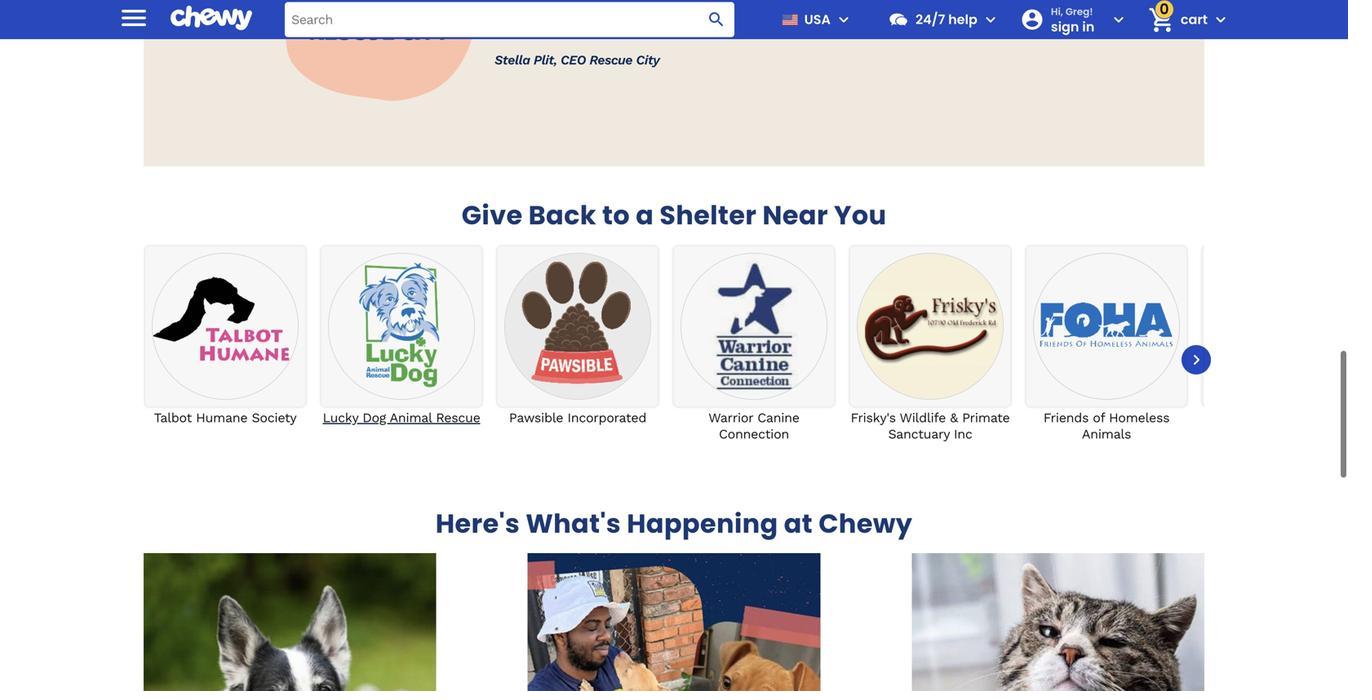 Task type: describe. For each thing, give the bounding box(es) containing it.
company
[[982, 7, 1036, 22]]

homeless
[[1109, 410, 1170, 425]]

lucky dog animal rescue
[[323, 410, 480, 425]]

shelter
[[660, 197, 757, 233]]

dog age image
[[144, 553, 436, 691]]

frisky's
[[851, 410, 896, 425]]

dog
[[363, 410, 386, 425]]

established
[[685, 0, 754, 6]]

sanctuary
[[888, 426, 950, 442]]

talbot humane society link
[[144, 245, 307, 426]]

talbot humane society
[[154, 410, 297, 425]]

give back to a shelter near you
[[462, 197, 887, 233]]

2 i from the left
[[677, 0, 681, 6]]

frisky's wildlife & primate sanctuary inc link
[[849, 245, 1012, 442]]

friends of homeless animals image
[[1033, 253, 1180, 400]]

work
[[907, 7, 937, 22]]

least.
[[762, 7, 795, 22]]

stella plit, ceo rescue city
[[495, 52, 660, 68]]

primate
[[962, 410, 1010, 425]]

0 horizontal spatial to
[[602, 197, 630, 233]]

chewy
[[819, 505, 913, 542]]

rescue for city,
[[600, 0, 644, 6]]

animal
[[390, 410, 432, 425]]

0 vertical spatial relationship
[[769, 0, 839, 6]]

1 horizontal spatial to
[[699, 7, 711, 22]]

1 horizontal spatial and
[[1000, 0, 1023, 6]]

castaway critters, the james a. hueholt memorial foundation link
[[1201, 245, 1348, 475]]

0 vertical spatial the
[[899, 0, 919, 6]]

memorial
[[1207, 443, 1264, 458]]

castaway
[[1214, 410, 1272, 425]]

hueholt
[[1289, 426, 1337, 442]]

critters,
[[1277, 410, 1325, 425]]

a.
[[1273, 426, 1284, 442]]

organization
[[923, 0, 996, 6]]

its
[[563, 23, 577, 38]]

frozen cat image
[[912, 553, 1205, 691]]

chewy.
[[1027, 0, 1069, 6]]

royalty."
[[864, 23, 909, 38]]

a right is
[[825, 7, 832, 22]]

0 horizontal spatial the
[[738, 7, 758, 22]]

a left the "shelter"
[[636, 197, 654, 233]]

talbot
[[154, 410, 192, 425]]

list containing talbot humane society
[[144, 245, 1348, 475]]

frisky's wildlife & primate sanctuary inc image
[[857, 253, 1004, 400]]

wildlife
[[900, 410, 946, 425]]

plit,
[[534, 52, 557, 68]]

animals
[[1082, 426, 1131, 442]]

items image
[[1147, 5, 1176, 34]]

as
[[846, 23, 860, 38]]

usa button
[[775, 0, 854, 39]]

fruitful
[[654, 7, 695, 22]]

truly
[[495, 23, 522, 38]]

shelter pet story image
[[528, 553, 820, 691]]

hi, greg! sign in
[[1051, 5, 1095, 36]]

stella
[[495, 52, 530, 68]]

it
[[799, 7, 807, 22]]

greg!
[[1066, 5, 1093, 18]]

friends
[[1044, 410, 1089, 425]]

back
[[529, 197, 596, 233]]

chewy support image
[[888, 9, 909, 30]]

is
[[811, 7, 821, 22]]

happening
[[627, 505, 778, 542]]

say
[[715, 7, 734, 22]]

pawsible
[[509, 410, 563, 425]]

with
[[941, 7, 967, 22]]

lucky dog animal rescue link
[[320, 245, 483, 426]]

treats
[[706, 23, 742, 38]]

near
[[763, 197, 828, 233]]

lucky
[[323, 410, 358, 425]]

"when
[[495, 0, 535, 6]]

pawsible incorporated link
[[496, 245, 659, 426]]

pawsible incorporated image
[[504, 253, 651, 400]]

foundation
[[1268, 443, 1337, 458]]

chewy home image
[[171, 0, 252, 36]]

ceo
[[561, 52, 586, 68]]

menu image
[[118, 1, 150, 34]]

cart link
[[1142, 0, 1208, 39]]

founded
[[546, 0, 596, 6]]

james
[[1229, 426, 1269, 442]]

you
[[834, 197, 887, 233]]

humane
[[196, 410, 248, 425]]

warrior canine connection link
[[672, 245, 836, 442]]

between
[[843, 0, 896, 6]]

pleasure
[[836, 7, 887, 22]]

lucky dog animal rescue image
[[328, 253, 475, 400]]

give
[[462, 197, 523, 233]]



Task type: vqa. For each thing, say whether or not it's contained in the screenshot.
established
yes



Task type: locate. For each thing, give the bounding box(es) containing it.
relationship up it
[[769, 0, 839, 6]]

has
[[595, 7, 616, 22]]

what's
[[526, 505, 621, 542]]

the up work
[[899, 0, 919, 6]]

one
[[820, 23, 842, 38]]

2 vertical spatial rescue
[[436, 410, 480, 425]]

in
[[1082, 17, 1095, 36]]

menu image
[[834, 10, 854, 29]]

dear
[[649, 23, 676, 38]]

the
[[899, 0, 919, 6], [738, 7, 758, 22]]

of
[[1093, 410, 1105, 425]]

list
[[144, 245, 1348, 475]]

to up royalty." on the right top
[[891, 7, 904, 22]]

sign
[[1051, 17, 1079, 36]]

customers
[[581, 23, 645, 38]]

i right "when
[[539, 0, 542, 6]]

0 horizontal spatial i
[[539, 0, 542, 6]]

pawsible incorporated
[[509, 410, 646, 425]]

here's
[[436, 505, 520, 542]]

2 horizontal spatial to
[[891, 7, 904, 22]]

usa
[[804, 10, 831, 29]]

to right back
[[602, 197, 630, 233]]

submit search image
[[707, 10, 726, 29]]

0 vertical spatial the
[[495, 7, 517, 22]]

rescue
[[600, 0, 644, 6], [589, 52, 633, 68], [436, 410, 480, 425]]

relationship
[[769, 0, 839, 6], [521, 7, 591, 22]]

the up 'every'
[[738, 7, 758, 22]]

city,
[[648, 0, 673, 6]]

rescue right animal
[[436, 410, 480, 425]]

and up company
[[1000, 0, 1023, 6]]

relationship down founded
[[521, 7, 591, 22]]

the inside "when i founded rescue city, i established a relationship between           the organization and chewy. the relationship has been fruitful to           say the least. it is a pleasure to work with a company that truly           holds its customers dear and treats every single one as royalty."
[[495, 7, 517, 22]]

incorporated
[[567, 410, 646, 425]]

1 horizontal spatial relationship
[[769, 0, 839, 6]]

warrior canine connection
[[709, 410, 800, 442]]

1 vertical spatial relationship
[[521, 7, 591, 22]]

rescue up 'been'
[[600, 0, 644, 6]]

friends of homeless animals link
[[1025, 245, 1188, 442]]

that
[[1040, 7, 1065, 22]]

rescue inside "when i founded rescue city, i established a relationship between           the organization and chewy. the relationship has been fruitful to           say the least. it is a pleasure to work with a company that truly           holds its customers dear and treats every single one as royalty."
[[600, 0, 644, 6]]

24/7 help link
[[881, 0, 978, 39]]

0 horizontal spatial relationship
[[521, 7, 591, 22]]

0 vertical spatial rescue
[[600, 0, 644, 6]]

1 vertical spatial the
[[738, 7, 758, 22]]

warrior canine connection image
[[681, 253, 828, 400]]

the
[[495, 7, 517, 22], [1329, 410, 1348, 425]]

warrior
[[709, 410, 753, 425]]

Product search field
[[285, 2, 734, 37]]

1 vertical spatial rescue
[[589, 52, 633, 68]]

0 vertical spatial and
[[1000, 0, 1023, 6]]

single
[[781, 23, 816, 38]]

hi,
[[1051, 5, 1063, 18]]

the inside castaway critters, the james a. hueholt memorial foundation
[[1329, 410, 1348, 425]]

and down fruitful
[[680, 23, 703, 38]]

holds
[[526, 23, 559, 38]]

talbot humane society image
[[152, 253, 299, 400]]

0 horizontal spatial the
[[495, 7, 517, 22]]

cart
[[1181, 10, 1208, 29]]

and
[[1000, 0, 1023, 6], [680, 23, 703, 38]]

city
[[636, 52, 660, 68]]

rescue for city
[[589, 52, 633, 68]]

inc
[[954, 426, 972, 442]]

"when i founded rescue city, i established a relationship between           the organization and chewy. the relationship has been fruitful to           say the least. it is a pleasure to work with a company that truly           holds its customers dear and treats every single one as royalty."
[[495, 0, 1069, 38]]

rescue city logo image
[[266, 0, 495, 101]]

next image
[[1187, 350, 1206, 370]]

rescue down customers
[[589, 52, 633, 68]]

at
[[784, 505, 813, 542]]

castaway critters, the james a. hueholt memorial foundation 
[[1207, 410, 1348, 474]]

every
[[746, 23, 777, 38]]

1 vertical spatial the
[[1329, 410, 1348, 425]]

the down "when
[[495, 7, 517, 22]]

&
[[950, 410, 958, 425]]

Search text field
[[285, 2, 734, 37]]

1 horizontal spatial the
[[1329, 410, 1348, 425]]

a up least.
[[758, 0, 765, 6]]

cart menu image
[[1211, 10, 1231, 29]]

0 horizontal spatial and
[[680, 23, 703, 38]]

a left help menu icon
[[971, 7, 978, 22]]

to down established
[[699, 7, 711, 22]]

been
[[621, 7, 650, 22]]

here's what's happening at chewy
[[436, 505, 913, 542]]

1 horizontal spatial i
[[677, 0, 681, 6]]

1 vertical spatial and
[[680, 23, 703, 38]]

24/7 help
[[916, 10, 978, 29]]

i up fruitful
[[677, 0, 681, 6]]

friends of homeless animals
[[1044, 410, 1170, 442]]

canine
[[757, 410, 800, 425]]

the up hueholt
[[1329, 410, 1348, 425]]

1 i from the left
[[539, 0, 542, 6]]

i
[[539, 0, 542, 6], [677, 0, 681, 6]]

frisky's wildlife & primate sanctuary inc
[[851, 410, 1010, 442]]

1 horizontal spatial the
[[899, 0, 919, 6]]

account menu image
[[1109, 10, 1129, 29]]

society
[[252, 410, 297, 425]]

24/7
[[916, 10, 945, 29]]

help
[[948, 10, 978, 29]]

help menu image
[[981, 10, 1000, 29]]

to
[[699, 7, 711, 22], [891, 7, 904, 22], [602, 197, 630, 233]]

connection
[[719, 426, 789, 442]]



